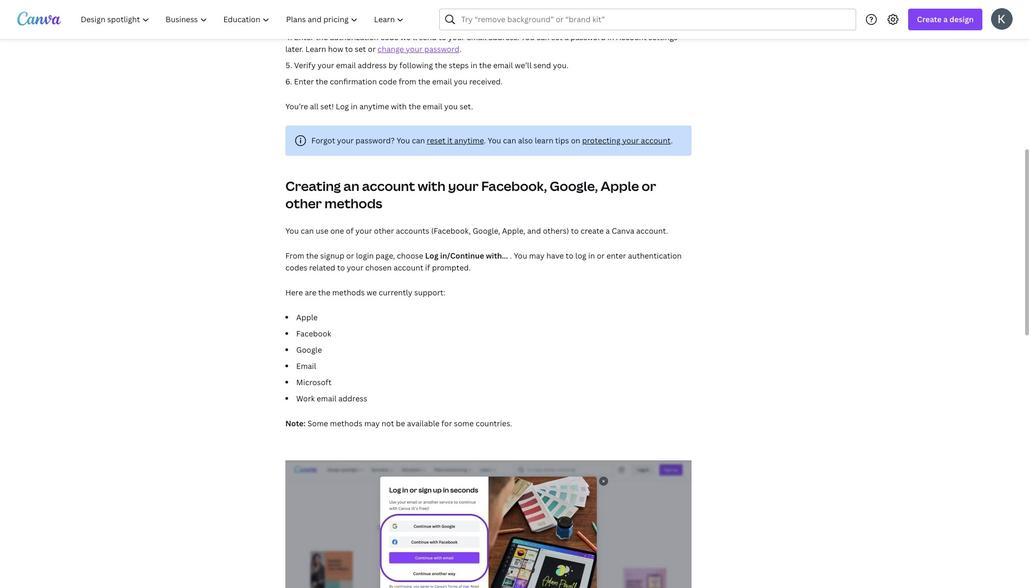 Task type: vqa. For each thing, say whether or not it's contained in the screenshot.
folders button
no



Task type: describe. For each thing, give the bounding box(es) containing it.
code for confirmation
[[379, 76, 397, 87]]

your down how
[[318, 60, 334, 70]]

protecting your account link
[[582, 135, 671, 146]]

create
[[917, 14, 942, 24]]

account
[[616, 32, 647, 42]]

your right forgot
[[337, 135, 354, 146]]

related
[[309, 263, 335, 273]]

your inside enter the authorization code we'll send to your email address. you can set a password in account settings later. learn how to set or
[[448, 32, 465, 42]]

from
[[285, 251, 304, 261]]

here are the methods we currently support:
[[285, 288, 445, 298]]

microsoft
[[296, 378, 332, 388]]

be
[[396, 419, 405, 429]]

your inside . you may have to log in or enter authentication codes related to your chosen account if prompted.
[[347, 263, 364, 273]]

if
[[425, 263, 430, 273]]

the up received. at the left top
[[479, 60, 491, 70]]

. inside . you may have to log in or enter authentication codes related to your chosen account if prompted.
[[510, 251, 512, 261]]

available
[[407, 419, 440, 429]]

0 horizontal spatial may
[[364, 419, 380, 429]]

have
[[547, 251, 564, 261]]

learn
[[535, 135, 554, 146]]

design
[[950, 14, 974, 24]]

all
[[310, 101, 319, 112]]

set.
[[460, 101, 473, 112]]

your right of
[[355, 226, 372, 236]]

countries.
[[476, 419, 512, 429]]

methods inside creating an account with your facebook, google, apple or other methods
[[325, 194, 382, 212]]

can left reset
[[412, 135, 425, 146]]

support:
[[414, 288, 445, 298]]

code for authorization
[[380, 32, 399, 42]]

not
[[382, 419, 394, 429]]

verify
[[294, 60, 316, 70]]

in/continue
[[440, 251, 484, 261]]

email up received. at the left top
[[493, 60, 513, 70]]

from
[[399, 76, 416, 87]]

0 horizontal spatial password
[[424, 44, 460, 54]]

for
[[441, 419, 452, 429]]

account inside creating an account with your facebook, google, apple or other methods
[[362, 177, 415, 195]]

work
[[296, 394, 315, 404]]

you inside enter the authorization code we'll send to your email address. you can set a password in account settings later. learn how to set or
[[521, 32, 535, 42]]

codes
[[285, 263, 307, 273]]

reset
[[427, 135, 446, 146]]

create a design
[[917, 14, 974, 24]]

authentication
[[628, 251, 682, 261]]

in down confirmation
[[351, 101, 358, 112]]

1 horizontal spatial anytime
[[454, 135, 484, 146]]

other inside creating an account with your facebook, google, apple or other methods
[[285, 194, 322, 212]]

settings
[[649, 32, 678, 42]]

enter
[[607, 251, 626, 261]]

set!
[[320, 101, 334, 112]]

change your password link
[[378, 44, 460, 54]]

or inside . you may have to log in or enter authentication codes related to your chosen account if prompted.
[[597, 251, 605, 261]]

we'll inside enter the authorization code we'll send to your email address. you can set a password in account settings later. learn how to set or
[[400, 32, 417, 42]]

forgot
[[311, 135, 335, 146]]

0 vertical spatial log
[[336, 101, 349, 112]]

the left steps
[[435, 60, 447, 70]]

you up from
[[285, 226, 299, 236]]

you can use one of your other accounts (facebook, google, apple, and others) to create a canva account.
[[285, 226, 668, 236]]

or left the login
[[346, 251, 354, 261]]

with...
[[486, 251, 508, 261]]

are
[[305, 288, 316, 298]]

a inside dropdown button
[[944, 14, 948, 24]]

to down authorization
[[345, 44, 353, 54]]

0 vertical spatial you
[[454, 76, 468, 87]]

enter for enter the confirmation code from the email you received.
[[294, 76, 314, 87]]

accounts
[[396, 226, 429, 236]]

or inside enter the authorization code we'll send to your email address. you can set a password in account settings later. learn how to set or
[[368, 44, 376, 54]]

0 horizontal spatial with
[[391, 101, 407, 112]]

account.
[[636, 226, 668, 236]]

1 horizontal spatial other
[[374, 226, 394, 236]]

email
[[296, 361, 316, 372]]

you're
[[285, 101, 308, 112]]

following
[[400, 60, 433, 70]]

enter the authorization code we'll send to your email address. you can set a password in account settings later. learn how to set or
[[285, 32, 678, 54]]

note:
[[285, 419, 306, 429]]

change
[[378, 44, 404, 54]]

and
[[527, 226, 541, 236]]

work email address
[[296, 394, 367, 404]]

or inside creating an account with your facebook, google, apple or other methods
[[642, 177, 656, 195]]

reset it anytime link
[[427, 135, 484, 146]]

some
[[308, 419, 328, 429]]

creating
[[285, 177, 341, 195]]

0 horizontal spatial apple
[[296, 313, 318, 323]]

choose
[[397, 251, 423, 261]]

create
[[581, 226, 604, 236]]

in right steps
[[471, 60, 477, 70]]

log
[[575, 251, 587, 261]]

chosen
[[365, 263, 392, 273]]

a inside enter the authorization code we'll send to your email address. you can set a password in account settings later. learn how to set or
[[565, 32, 569, 42]]

facebook,
[[481, 177, 547, 195]]

change your password .
[[378, 44, 462, 54]]

email down 'verify your email address by following the steps in the email we'll send you.'
[[432, 76, 452, 87]]

you left also
[[488, 135, 501, 146]]

the up set!
[[316, 76, 328, 87]]

1 vertical spatial send
[[534, 60, 551, 70]]

of
[[346, 226, 354, 236]]

can left also
[[503, 135, 516, 146]]



Task type: locate. For each thing, give the bounding box(es) containing it.
authorization
[[330, 32, 379, 42]]

1 vertical spatial enter
[[294, 76, 314, 87]]

we'll down address.
[[515, 60, 532, 70]]

address left the "by"
[[358, 60, 387, 70]]

may left the not
[[364, 419, 380, 429]]

0 vertical spatial anytime
[[359, 101, 389, 112]]

with down enter the confirmation code from the email you received.
[[391, 101, 407, 112]]

apple up the canva on the right
[[601, 177, 639, 195]]

0 horizontal spatial send
[[419, 32, 437, 42]]

may
[[529, 251, 545, 261], [364, 419, 380, 429]]

create a design button
[[909, 9, 983, 30]]

verify your email address by following the steps in the email we'll send you.
[[294, 60, 569, 70]]

currently
[[379, 288, 413, 298]]

your down "reset it anytime" link
[[448, 177, 479, 195]]

set
[[551, 32, 563, 42], [355, 44, 366, 54]]

other up the use
[[285, 194, 322, 212]]

in inside . you may have to log in or enter authentication codes related to your chosen account if prompted.
[[588, 251, 595, 261]]

code up change
[[380, 32, 399, 42]]

methods up of
[[325, 194, 382, 212]]

1 horizontal spatial google,
[[550, 177, 598, 195]]

0 vertical spatial methods
[[325, 194, 382, 212]]

you right password?
[[397, 135, 410, 146]]

can left the use
[[301, 226, 314, 236]]

anytime
[[359, 101, 389, 112], [454, 135, 484, 146]]

your up "following"
[[406, 44, 423, 54]]

apple
[[601, 177, 639, 195], [296, 313, 318, 323]]

or left enter
[[597, 251, 605, 261]]

address right work
[[338, 394, 367, 404]]

0 vertical spatial set
[[551, 32, 563, 42]]

one
[[330, 226, 344, 236]]

2 enter from the top
[[294, 76, 314, 87]]

may inside . you may have to log in or enter authentication codes related to your chosen account if prompted.
[[529, 251, 545, 261]]

others)
[[543, 226, 569, 236]]

enter inside enter the authorization code we'll send to your email address. you can set a password in account settings later. learn how to set or
[[294, 32, 314, 42]]

enter up later. at the left of page
[[294, 32, 314, 42]]

you left set.
[[444, 101, 458, 112]]

1 vertical spatial set
[[355, 44, 366, 54]]

you're all set! log in anytime with the email you set.
[[285, 101, 473, 112]]

a left the canva on the right
[[606, 226, 610, 236]]

in left account
[[608, 32, 614, 42]]

password inside enter the authorization code we'll send to your email address. you can set a password in account settings later. learn how to set or
[[571, 32, 606, 42]]

also
[[518, 135, 533, 146]]

an
[[344, 177, 359, 195]]

in inside enter the authorization code we'll send to your email address. you can set a password in account settings later. learn how to set or
[[608, 32, 614, 42]]

a left design
[[944, 14, 948, 24]]

to up change your password .
[[439, 32, 446, 42]]

email inside enter the authorization code we'll send to your email address. you can set a password in account settings later. learn how to set or
[[467, 32, 487, 42]]

you.
[[553, 60, 569, 70]]

0 vertical spatial a
[[944, 14, 948, 24]]

. you may have to log in or enter authentication codes related to your chosen account if prompted.
[[285, 251, 682, 273]]

0 vertical spatial address
[[358, 60, 387, 70]]

email up confirmation
[[336, 60, 356, 70]]

steps
[[449, 60, 469, 70]]

2 vertical spatial account
[[394, 263, 423, 273]]

you right with...
[[514, 251, 527, 261]]

0 horizontal spatial log
[[336, 101, 349, 112]]

from the signup or login page, choose log in/continue with...
[[285, 251, 508, 261]]

top level navigation element
[[74, 9, 414, 30]]

kendall parks image
[[991, 8, 1013, 30]]

address
[[358, 60, 387, 70], [338, 394, 367, 404]]

use
[[316, 226, 329, 236]]

to left create
[[571, 226, 579, 236]]

on
[[571, 135, 580, 146]]

in right log
[[588, 251, 595, 261]]

login
[[356, 251, 374, 261]]

0 vertical spatial password
[[571, 32, 606, 42]]

the up the related
[[306, 251, 318, 261]]

note: some methods may not be available for some countries.
[[285, 419, 512, 429]]

1 horizontal spatial we'll
[[515, 60, 532, 70]]

protecting
[[582, 135, 621, 146]]

with down reset
[[418, 177, 446, 195]]

email left set.
[[423, 101, 443, 112]]

can
[[536, 32, 550, 42], [412, 135, 425, 146], [503, 135, 516, 146], [301, 226, 314, 236]]

page,
[[376, 251, 395, 261]]

2 horizontal spatial a
[[944, 14, 948, 24]]

you inside . you may have to log in or enter authentication codes related to your chosen account if prompted.
[[514, 251, 527, 261]]

creating an account with your facebook, google, apple or other methods
[[285, 177, 656, 212]]

send inside enter the authorization code we'll send to your email address. you can set a password in account settings later. learn how to set or
[[419, 32, 437, 42]]

prompted.
[[432, 263, 471, 273]]

set up you.
[[551, 32, 563, 42]]

0 horizontal spatial a
[[565, 32, 569, 42]]

forgot your password? you can reset it anytime . you can also learn tips on protecting your account .
[[311, 135, 673, 146]]

enter for enter the authorization code we'll send to your email address. you can set a password in account settings later. learn how to set or
[[294, 32, 314, 42]]

2 vertical spatial methods
[[330, 419, 363, 429]]

can right address.
[[536, 32, 550, 42]]

your inside creating an account with your facebook, google, apple or other methods
[[448, 177, 479, 195]]

canva
[[612, 226, 635, 236]]

google
[[296, 345, 322, 355]]

a
[[944, 14, 948, 24], [565, 32, 569, 42], [606, 226, 610, 236]]

password up 'verify your email address by following the steps in the email we'll send you.'
[[424, 44, 460, 54]]

here
[[285, 288, 303, 298]]

methods left we
[[332, 288, 365, 298]]

google, down the on at the top
[[550, 177, 598, 195]]

other
[[285, 194, 322, 212], [374, 226, 394, 236]]

0 vertical spatial apple
[[601, 177, 639, 195]]

with
[[391, 101, 407, 112], [418, 177, 446, 195]]

0 horizontal spatial set
[[355, 44, 366, 54]]

in
[[608, 32, 614, 42], [471, 60, 477, 70], [351, 101, 358, 112], [588, 251, 595, 261]]

signup
[[320, 251, 344, 261]]

code
[[380, 32, 399, 42], [379, 76, 397, 87]]

0 horizontal spatial we'll
[[400, 32, 417, 42]]

enter down verify
[[294, 76, 314, 87]]

log right set!
[[336, 101, 349, 112]]

0 vertical spatial code
[[380, 32, 399, 42]]

1 enter from the top
[[294, 32, 314, 42]]

1 vertical spatial log
[[425, 251, 439, 261]]

1 vertical spatial code
[[379, 76, 397, 87]]

2 vertical spatial a
[[606, 226, 610, 236]]

or left change
[[368, 44, 376, 54]]

1 vertical spatial other
[[374, 226, 394, 236]]

email
[[467, 32, 487, 42], [336, 60, 356, 70], [493, 60, 513, 70], [432, 76, 452, 87], [423, 101, 443, 112], [317, 394, 337, 404]]

may left have
[[529, 251, 545, 261]]

1 vertical spatial with
[[418, 177, 446, 195]]

facebook
[[296, 329, 331, 339]]

by
[[389, 60, 398, 70]]

apple up facebook
[[296, 313, 318, 323]]

how
[[328, 44, 343, 54]]

code inside enter the authorization code we'll send to your email address. you can set a password in account settings later. learn how to set or
[[380, 32, 399, 42]]

your right "protecting"
[[622, 135, 639, 146]]

or
[[368, 44, 376, 54], [642, 177, 656, 195], [346, 251, 354, 261], [597, 251, 605, 261]]

can inside enter the authorization code we'll send to your email address. you can set a password in account settings later. learn how to set or
[[536, 32, 550, 42]]

your up steps
[[448, 32, 465, 42]]

tips
[[555, 135, 569, 146]]

1 horizontal spatial with
[[418, 177, 446, 195]]

enter the confirmation code from the email you received.
[[294, 76, 503, 87]]

you
[[454, 76, 468, 87], [444, 101, 458, 112]]

0 vertical spatial may
[[529, 251, 545, 261]]

0 vertical spatial google,
[[550, 177, 598, 195]]

.
[[460, 44, 462, 54], [484, 135, 486, 146], [671, 135, 673, 146], [510, 251, 512, 261]]

set down authorization
[[355, 44, 366, 54]]

or up account.
[[642, 177, 656, 195]]

a up you.
[[565, 32, 569, 42]]

code down the "by"
[[379, 76, 397, 87]]

email left address.
[[467, 32, 487, 42]]

log
[[336, 101, 349, 112], [425, 251, 439, 261]]

email down microsoft
[[317, 394, 337, 404]]

0 vertical spatial send
[[419, 32, 437, 42]]

1 vertical spatial address
[[338, 394, 367, 404]]

Try "remove background" or "brand kit" search field
[[461, 9, 850, 30]]

0 vertical spatial enter
[[294, 32, 314, 42]]

send left you.
[[534, 60, 551, 70]]

you right address.
[[521, 32, 535, 42]]

we'll up change your password link
[[400, 32, 417, 42]]

with inside creating an account with your facebook, google, apple or other methods
[[418, 177, 446, 195]]

the down from
[[409, 101, 421, 112]]

your down the login
[[347, 263, 364, 273]]

null image
[[285, 443, 692, 589]]

apple,
[[502, 226, 525, 236]]

your
[[448, 32, 465, 42], [406, 44, 423, 54], [318, 60, 334, 70], [337, 135, 354, 146], [622, 135, 639, 146], [448, 177, 479, 195], [355, 226, 372, 236], [347, 263, 364, 273]]

1 horizontal spatial apple
[[601, 177, 639, 195]]

you down steps
[[454, 76, 468, 87]]

0 horizontal spatial google,
[[473, 226, 500, 236]]

1 horizontal spatial password
[[571, 32, 606, 42]]

to left log
[[566, 251, 574, 261]]

enter
[[294, 32, 314, 42], [294, 76, 314, 87]]

address.
[[488, 32, 519, 42]]

password left account
[[571, 32, 606, 42]]

later.
[[285, 44, 304, 54]]

1 vertical spatial google,
[[473, 226, 500, 236]]

we'll
[[400, 32, 417, 42], [515, 60, 532, 70]]

(facebook,
[[431, 226, 471, 236]]

to
[[439, 32, 446, 42], [345, 44, 353, 54], [571, 226, 579, 236], [566, 251, 574, 261], [337, 263, 345, 273]]

0 horizontal spatial other
[[285, 194, 322, 212]]

1 vertical spatial methods
[[332, 288, 365, 298]]

1 horizontal spatial set
[[551, 32, 563, 42]]

0 vertical spatial we'll
[[400, 32, 417, 42]]

account inside . you may have to log in or enter authentication codes related to your chosen account if prompted.
[[394, 263, 423, 273]]

1 vertical spatial password
[[424, 44, 460, 54]]

some
[[454, 419, 474, 429]]

1 horizontal spatial a
[[606, 226, 610, 236]]

apple inside creating an account with your facebook, google, apple or other methods
[[601, 177, 639, 195]]

the right are
[[318, 288, 330, 298]]

anytime down confirmation
[[359, 101, 389, 112]]

1 vertical spatial apple
[[296, 313, 318, 323]]

1 vertical spatial anytime
[[454, 135, 484, 146]]

google, up with...
[[473, 226, 500, 236]]

we
[[367, 288, 377, 298]]

1 vertical spatial you
[[444, 101, 458, 112]]

the right from
[[418, 76, 430, 87]]

to down signup
[[337, 263, 345, 273]]

password?
[[356, 135, 395, 146]]

account
[[641, 135, 671, 146], [362, 177, 415, 195], [394, 263, 423, 273]]

1 vertical spatial account
[[362, 177, 415, 195]]

the up learn
[[316, 32, 328, 42]]

0 horizontal spatial anytime
[[359, 101, 389, 112]]

confirmation
[[330, 76, 377, 87]]

google, inside creating an account with your facebook, google, apple or other methods
[[550, 177, 598, 195]]

log up if
[[425, 251, 439, 261]]

the
[[316, 32, 328, 42], [435, 60, 447, 70], [479, 60, 491, 70], [316, 76, 328, 87], [418, 76, 430, 87], [409, 101, 421, 112], [306, 251, 318, 261], [318, 288, 330, 298]]

1 vertical spatial we'll
[[515, 60, 532, 70]]

send
[[419, 32, 437, 42], [534, 60, 551, 70]]

1 horizontal spatial log
[[425, 251, 439, 261]]

0 vertical spatial with
[[391, 101, 407, 112]]

1 vertical spatial may
[[364, 419, 380, 429]]

send up change your password .
[[419, 32, 437, 42]]

1 vertical spatial a
[[565, 32, 569, 42]]

methods right some
[[330, 419, 363, 429]]

0 vertical spatial other
[[285, 194, 322, 212]]

anytime right it
[[454, 135, 484, 146]]

learn
[[305, 44, 326, 54]]

1 horizontal spatial may
[[529, 251, 545, 261]]

received.
[[469, 76, 503, 87]]

it
[[447, 135, 453, 146]]

the inside enter the authorization code we'll send to your email address. you can set a password in account settings later. learn how to set or
[[316, 32, 328, 42]]

other up page,
[[374, 226, 394, 236]]

1 horizontal spatial send
[[534, 60, 551, 70]]

0 vertical spatial account
[[641, 135, 671, 146]]



